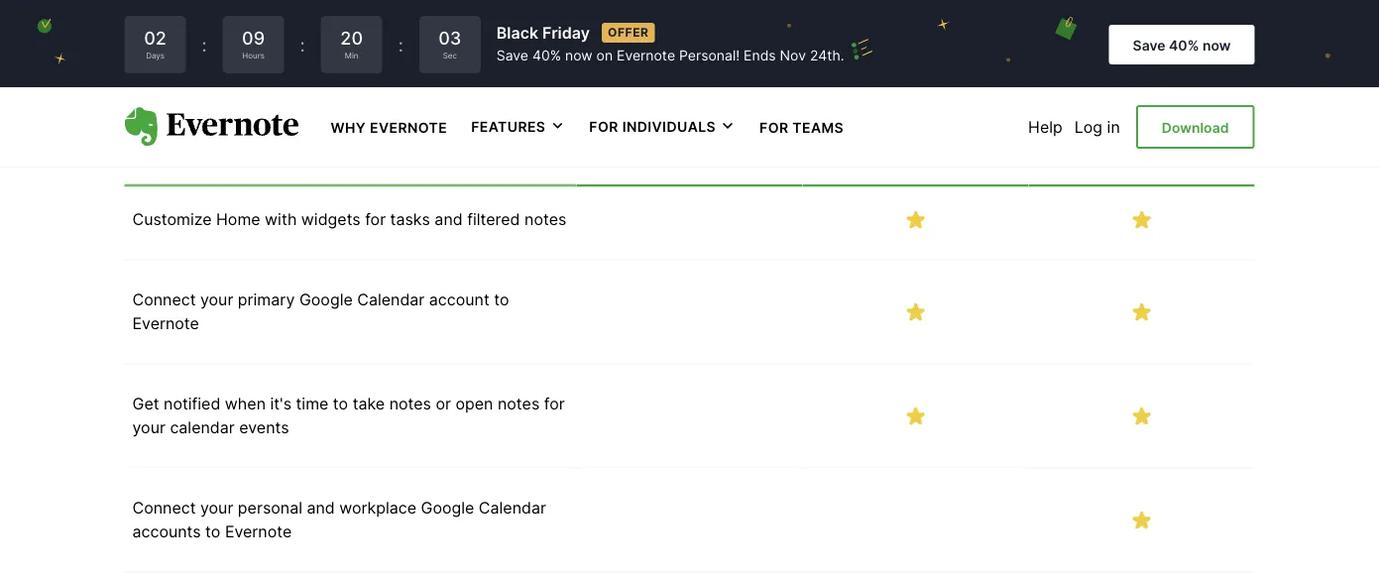 Task type: describe. For each thing, give the bounding box(es) containing it.
sec
[[443, 50, 457, 60]]

calendar inside connect your personal and workplace google calendar accounts to evernote
[[479, 498, 546, 518]]

log in
[[1075, 117, 1120, 136]]

in
[[1107, 117, 1120, 136]]

get for get notified when it's time to take notes or open notes for your calendar events
[[132, 394, 159, 413]]

help link
[[1029, 117, 1063, 136]]

1 : from the left
[[202, 34, 207, 56]]

with
[[265, 210, 297, 229]]

free
[[670, 89, 709, 109]]

save for save 40% now on evernote personal! ends nov 24th.
[[497, 47, 529, 64]]

view
[[459, 129, 494, 149]]

take
[[353, 394, 385, 413]]

download
[[1162, 119, 1229, 136]]

03 sec
[[439, 27, 462, 60]]

manage
[[250, 129, 310, 149]]

to inside connect your primary google calendar account to evernote
[[494, 290, 509, 309]]

black
[[497, 23, 539, 42]]

calendar
[[170, 418, 235, 437]]

save 40% now
[[1133, 37, 1231, 54]]

why
[[331, 119, 366, 136]]

your for evernote
[[200, 290, 233, 309]]

and right the track,
[[217, 129, 245, 149]]

download link
[[1136, 105, 1255, 149]]

teams
[[793, 119, 844, 136]]

open
[[456, 394, 493, 413]]

2 : from the left
[[300, 34, 305, 56]]

tasks for manage
[[314, 129, 354, 149]]

customize
[[132, 210, 212, 229]]

widgets
[[301, 210, 361, 229]]

24th.
[[810, 47, 845, 64]]

personal
[[238, 498, 302, 518]]

02
[[144, 27, 166, 49]]

save 40% now on evernote personal! ends nov 24th.
[[497, 47, 845, 64]]

recurring
[[253, 49, 320, 68]]

events
[[239, 418, 289, 437]]

connect for connect your primary google calendar account to evernote
[[132, 290, 196, 309]]

help
[[1029, 117, 1063, 136]]

choose professional link
[[1037, 119, 1247, 159]]

professional inside 'link'
[[1120, 131, 1227, 148]]

get for get started
[[642, 131, 670, 148]]

tasks for recurring
[[325, 49, 365, 68]]

on
[[597, 47, 613, 64]]

features button
[[471, 117, 566, 137]]

hours
[[242, 50, 265, 60]]

evernote inside connect your primary google calendar account to evernote
[[132, 314, 199, 333]]

account
[[429, 290, 490, 309]]

it's
[[270, 394, 292, 413]]

for for for individuals
[[589, 118, 619, 135]]

time
[[296, 394, 329, 413]]

or
[[436, 394, 451, 413]]

40% for save 40% now on evernote personal! ends nov 24th.
[[533, 47, 561, 64]]

get started link
[[585, 119, 795, 159]]

02 days
[[144, 27, 166, 60]]

ends
[[744, 47, 776, 64]]

get notified when it's time to take notes or open notes for your calendar events
[[132, 394, 565, 437]]

personal!
[[679, 47, 740, 64]]

notes left "or"
[[389, 394, 431, 413]]

save for save 40% now
[[1133, 37, 1166, 54]]

filtered
[[467, 210, 520, 229]]

single
[[411, 129, 455, 149]]

for for for teams
[[760, 119, 789, 136]]

google inside connect your primary google calendar account to evernote
[[299, 290, 353, 309]]

notified
[[164, 394, 221, 413]]

calendar inside connect your primary google calendar account to evernote
[[357, 290, 425, 309]]

for individuals button
[[589, 117, 736, 137]]

for teams link
[[760, 117, 844, 136]]

2 vertical spatial tasks
[[390, 210, 430, 229]]



Task type: locate. For each thing, give the bounding box(es) containing it.
09 hours
[[242, 27, 265, 60]]

evernote inside connect your personal and workplace google calendar accounts to evernote
[[225, 522, 292, 541]]

0 horizontal spatial save
[[497, 47, 529, 64]]

why evernote link
[[331, 117, 447, 136]]

personal
[[873, 89, 959, 109]]

for left teams
[[760, 119, 789, 136]]

2 connect from the top
[[132, 498, 196, 518]]

workplace
[[339, 498, 417, 518]]

40%
[[1169, 37, 1199, 54], [533, 47, 561, 64]]

1 vertical spatial professional
[[1120, 131, 1227, 148]]

notes
[[525, 210, 567, 229], [389, 394, 431, 413], [498, 394, 540, 413]]

40% up download link
[[1169, 37, 1199, 54]]

1 horizontal spatial now
[[1203, 37, 1231, 54]]

and right personal
[[307, 498, 335, 518]]

for right open
[[544, 394, 565, 413]]

google right primary at the bottom left of the page
[[299, 290, 353, 309]]

from
[[358, 129, 393, 149]]

your inside connect your primary google calendar account to evernote
[[200, 290, 233, 309]]

for individuals
[[589, 118, 716, 135]]

min
[[345, 50, 359, 60]]

: left edit
[[202, 34, 207, 56]]

accounts
[[132, 522, 201, 541]]

03
[[439, 27, 462, 49]]

professional
[[1081, 89, 1203, 109], [1120, 131, 1227, 148]]

0 vertical spatial for
[[365, 210, 386, 229]]

1 vertical spatial to
[[333, 394, 348, 413]]

to inside connect your personal and workplace google calendar accounts to evernote
[[205, 522, 221, 541]]

1 vertical spatial calendar
[[479, 498, 546, 518]]

tasks down "20"
[[325, 49, 365, 68]]

notes right filtered
[[525, 210, 567, 229]]

get inside get notified when it's time to take notes or open notes for your calendar events
[[132, 394, 159, 413]]

0 vertical spatial google
[[299, 290, 353, 309]]

for inside get notified when it's time to take notes or open notes for your calendar events
[[544, 394, 565, 413]]

1 horizontal spatial calendar
[[479, 498, 546, 518]]

why evernote
[[331, 119, 447, 136]]

40% down black friday at the left
[[533, 47, 561, 64]]

to right the accounts
[[205, 522, 221, 541]]

get
[[642, 131, 670, 148], [132, 394, 159, 413]]

tasks right widgets
[[390, 210, 430, 229]]

to left take
[[333, 394, 348, 413]]

your for accounts
[[200, 498, 233, 518]]

connect up the accounts
[[132, 498, 196, 518]]

for teams
[[760, 119, 844, 136]]

0 horizontal spatial calendar
[[357, 290, 425, 309]]

1 vertical spatial google
[[421, 498, 474, 518]]

20 min
[[341, 27, 363, 60]]

: left 03 sec
[[398, 34, 403, 56]]

customize home with widgets for tasks and filtered notes
[[132, 210, 567, 229]]

google inside connect your personal and workplace google calendar accounts to evernote
[[421, 498, 474, 518]]

09
[[242, 27, 265, 49]]

now for save 40% now on evernote personal! ends nov 24th.
[[565, 47, 593, 64]]

2 vertical spatial to
[[205, 522, 221, 541]]

and left edit
[[187, 49, 215, 68]]

2 horizontal spatial to
[[494, 290, 509, 309]]

for inside button
[[589, 118, 619, 135]]

0 horizontal spatial :
[[202, 34, 207, 56]]

your
[[200, 290, 233, 309], [132, 418, 166, 437], [200, 498, 233, 518]]

and inside connect your personal and workplace google calendar accounts to evernote
[[307, 498, 335, 518]]

20
[[341, 27, 363, 49]]

1 vertical spatial connect
[[132, 498, 196, 518]]

0 horizontal spatial for
[[365, 210, 386, 229]]

now
[[1203, 37, 1231, 54], [565, 47, 593, 64]]

0 vertical spatial professional
[[1081, 89, 1203, 109]]

track,
[[170, 129, 213, 149]]

home
[[216, 210, 260, 229]]

professional up in
[[1081, 89, 1203, 109]]

professional right in
[[1120, 131, 1227, 148]]

edit,
[[132, 129, 166, 149]]

1 horizontal spatial for
[[760, 119, 789, 136]]

3 : from the left
[[398, 34, 403, 56]]

your left personal
[[200, 498, 233, 518]]

evernote logo image
[[124, 107, 299, 147]]

connect inside connect your personal and workplace google calendar accounts to evernote
[[132, 498, 196, 518]]

1 horizontal spatial save
[[1133, 37, 1166, 54]]

1 horizontal spatial get
[[642, 131, 670, 148]]

get started
[[642, 131, 737, 148]]

create
[[132, 49, 183, 68]]

connect your primary google calendar account to evernote
[[132, 290, 509, 333]]

connect
[[132, 290, 196, 309], [132, 498, 196, 518]]

0 vertical spatial to
[[494, 290, 509, 309]]

offer
[[608, 25, 649, 39]]

your inside connect your personal and workplace google calendar accounts to evernote
[[200, 498, 233, 518]]

your left primary at the bottom left of the page
[[200, 290, 233, 309]]

tasks left from
[[314, 129, 354, 149]]

for left individuals
[[589, 118, 619, 135]]

1 vertical spatial your
[[132, 418, 166, 437]]

save 40% now link
[[1109, 25, 1255, 64]]

1 connect from the top
[[132, 290, 196, 309]]

0 horizontal spatial google
[[299, 290, 353, 309]]

connect your personal and workplace google calendar accounts to evernote
[[132, 498, 546, 541]]

1 vertical spatial for
[[544, 394, 565, 413]]

0 vertical spatial tasks
[[325, 49, 365, 68]]

for right widgets
[[365, 210, 386, 229]]

connect for connect your personal and workplace google calendar accounts to evernote
[[132, 498, 196, 518]]

to
[[494, 290, 509, 309], [333, 394, 348, 413], [205, 522, 221, 541]]

log in link
[[1075, 117, 1120, 136]]

for
[[589, 118, 619, 135], [760, 119, 789, 136]]

evernote
[[617, 47, 675, 64], [370, 119, 447, 136], [132, 314, 199, 333], [225, 522, 292, 541]]

log
[[1075, 117, 1103, 136]]

0 horizontal spatial get
[[132, 394, 159, 413]]

1 vertical spatial tasks
[[314, 129, 354, 149]]

now for save 40% now
[[1203, 37, 1231, 54]]

your down notified
[[132, 418, 166, 437]]

started
[[674, 131, 737, 148]]

calendar
[[357, 290, 425, 309], [479, 498, 546, 518]]

1 vertical spatial get
[[132, 394, 159, 413]]

friday
[[542, 23, 590, 42]]

0 vertical spatial calendar
[[357, 290, 425, 309]]

0 horizontal spatial now
[[565, 47, 593, 64]]

notes right open
[[498, 394, 540, 413]]

individuals
[[622, 118, 716, 135]]

1 horizontal spatial :
[[300, 34, 305, 56]]

save
[[1133, 37, 1166, 54], [497, 47, 529, 64]]

edit
[[220, 49, 248, 68]]

connect inside connect your primary google calendar account to evernote
[[132, 290, 196, 309]]

0 vertical spatial get
[[642, 131, 670, 148]]

0 horizontal spatial for
[[589, 118, 619, 135]]

days
[[146, 50, 165, 60]]

primary
[[238, 290, 295, 309]]

black friday
[[497, 23, 590, 42]]

tasks
[[325, 49, 365, 68], [314, 129, 354, 149], [390, 210, 430, 229]]

when
[[225, 394, 266, 413]]

a
[[398, 129, 407, 149]]

1 horizontal spatial to
[[333, 394, 348, 413]]

: right 09 hours
[[300, 34, 305, 56]]

save down black
[[497, 47, 529, 64]]

0 vertical spatial connect
[[132, 290, 196, 309]]

your inside get notified when it's time to take notes or open notes for your calendar events
[[132, 418, 166, 437]]

0 horizontal spatial 40%
[[533, 47, 561, 64]]

1 horizontal spatial 40%
[[1169, 37, 1199, 54]]

2 vertical spatial your
[[200, 498, 233, 518]]

0 vertical spatial your
[[200, 290, 233, 309]]

2 horizontal spatial :
[[398, 34, 403, 56]]

and
[[187, 49, 215, 68], [217, 129, 245, 149], [435, 210, 463, 229], [307, 498, 335, 518]]

:
[[202, 34, 207, 56], [300, 34, 305, 56], [398, 34, 403, 56]]

edit, track, and manage tasks from a single view
[[132, 129, 494, 149]]

save up download link
[[1133, 37, 1166, 54]]

now up download link
[[1203, 37, 1231, 54]]

choose professional
[[1057, 131, 1227, 148]]

1 horizontal spatial google
[[421, 498, 474, 518]]

connect down customize
[[132, 290, 196, 309]]

create and edit recurring tasks
[[132, 49, 365, 68]]

google
[[299, 290, 353, 309], [421, 498, 474, 518]]

1 horizontal spatial for
[[544, 394, 565, 413]]

choose
[[1057, 131, 1117, 148]]

now left on
[[565, 47, 593, 64]]

features
[[471, 118, 546, 135]]

google right workplace
[[421, 498, 474, 518]]

nov
[[780, 47, 806, 64]]

and left filtered
[[435, 210, 463, 229]]

0 horizontal spatial to
[[205, 522, 221, 541]]

to right 'account'
[[494, 290, 509, 309]]

to inside get notified when it's time to take notes or open notes for your calendar events
[[333, 394, 348, 413]]

40% for save 40% now
[[1169, 37, 1199, 54]]



Task type: vqa. For each thing, say whether or not it's contained in the screenshot.
Save 40% now on Evernote Personal! Ends Nov 24th.'s Save
yes



